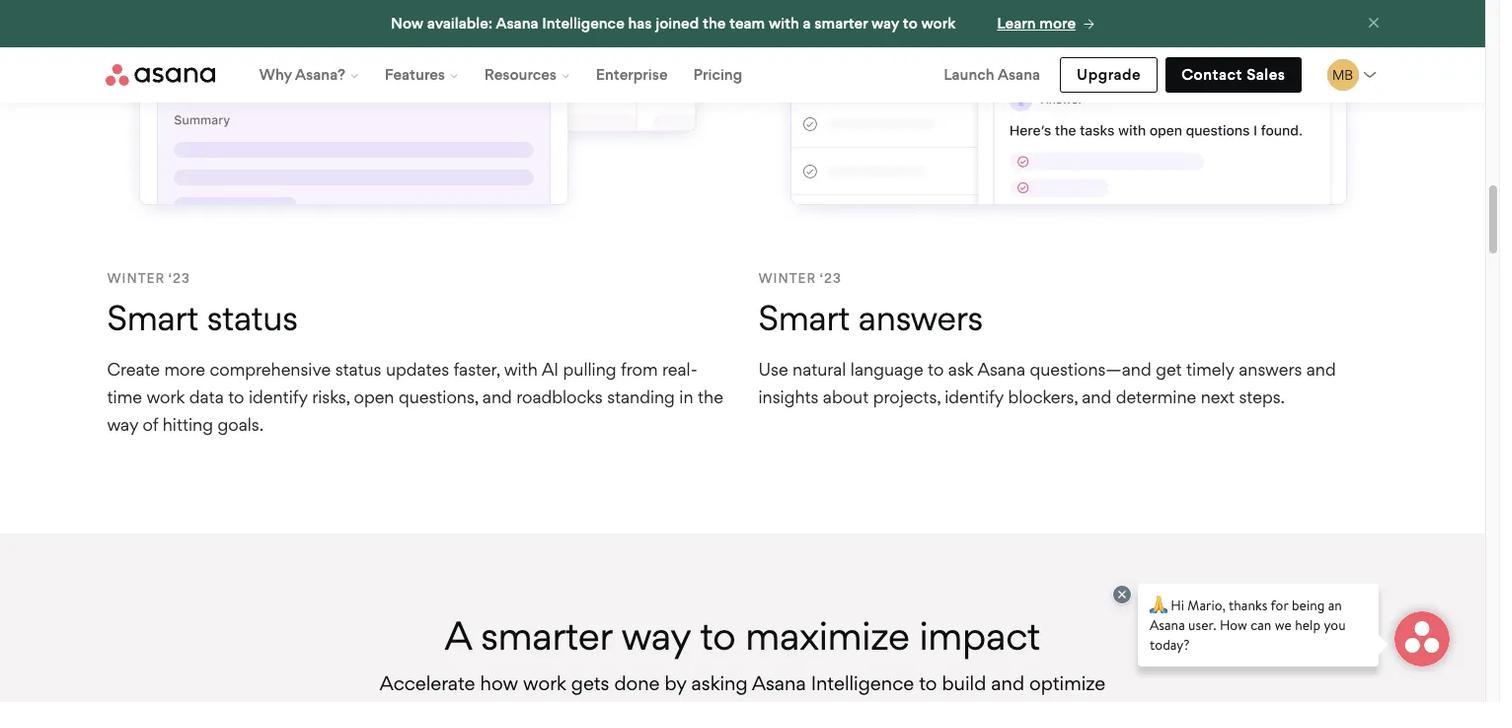 Task type: locate. For each thing, give the bounding box(es) containing it.
winter '23 up smart status
[[107, 270, 190, 286]]

answers up steps.
[[1239, 359, 1302, 380]]

1 '23 from the left
[[168, 270, 190, 286]]

asana right asking
[[752, 672, 806, 696]]

1 horizontal spatial identify
[[945, 387, 1004, 408]]

smart status
[[107, 297, 298, 340]]

1 vertical spatial smarter
[[481, 613, 612, 660]]

winter '23
[[107, 270, 190, 286], [759, 270, 842, 286]]

asana inside accelerate how work gets done by asking asana intelligence to build and optimize
[[752, 672, 806, 696]]

determine
[[1116, 387, 1197, 408]]

accelerate
[[380, 672, 475, 696]]

1 identify from the left
[[249, 387, 308, 408]]

optimize
[[1030, 672, 1106, 696]]

winter '23 for smart answers
[[759, 270, 842, 286]]

0 vertical spatial status
[[207, 297, 298, 340]]

in
[[680, 387, 694, 408]]

1 vertical spatial way
[[107, 415, 138, 435]]

with inside create more comprehensive status updates faster, with ai pulling from real- time work data to identify risks, open questions, and roadblocks standing in the way of hitting goals.
[[504, 359, 538, 380]]

0 horizontal spatial with
[[504, 359, 538, 380]]

x icon button
[[1358, 16, 1389, 47]]

has
[[628, 14, 652, 33]]

enterprise
[[596, 65, 668, 84]]

0 horizontal spatial more
[[164, 359, 205, 380]]

winter '23 up smart answers
[[759, 270, 842, 286]]

timely
[[1187, 359, 1235, 380]]

1 smart from the left
[[107, 297, 199, 340]]

smart
[[107, 297, 199, 340], [759, 297, 850, 340]]

1 horizontal spatial way
[[621, 613, 691, 660]]

accelerate how work gets done by asking asana intelligence to build and optimize
[[380, 672, 1106, 703]]

1 horizontal spatial winter
[[759, 270, 817, 286]]

available:
[[427, 14, 493, 33]]

smart up natural
[[759, 297, 850, 340]]

answers up language
[[859, 297, 983, 340]]

way
[[872, 14, 899, 33], [107, 415, 138, 435], [621, 613, 691, 660]]

more inside create more comprehensive status updates faster, with ai pulling from real- time work data to identify risks, open questions, and roadblocks standing in the way of hitting goals.
[[164, 359, 205, 380]]

'23 up smart answers
[[820, 270, 842, 286]]

0 horizontal spatial intelligence
[[542, 14, 625, 33]]

to
[[903, 14, 918, 33], [928, 359, 944, 380], [228, 387, 244, 408], [700, 613, 736, 660], [919, 672, 937, 696]]

identify down "comprehensive" at the bottom
[[249, 387, 308, 408]]

contact sales link
[[1166, 57, 1302, 93]]

0 horizontal spatial way
[[107, 415, 138, 435]]

1 vertical spatial more
[[164, 359, 205, 380]]

intelligence
[[542, 14, 625, 33], [811, 672, 914, 696]]

0 horizontal spatial '23
[[168, 270, 190, 286]]

1 vertical spatial with
[[504, 359, 538, 380]]

2 identify from the left
[[945, 387, 1004, 408]]

upgrade link
[[1060, 57, 1158, 93]]

joined
[[656, 14, 699, 33]]

way right a
[[872, 14, 899, 33]]

group containing enterprise
[[246, 47, 755, 103]]

insights
[[759, 387, 819, 408]]

with
[[769, 14, 800, 33], [504, 359, 538, 380]]

more right learn
[[1040, 14, 1076, 33]]

time
[[107, 387, 142, 408]]

0 vertical spatial more
[[1040, 14, 1076, 33]]

status up open on the left bottom
[[335, 359, 381, 380]]

2 smart from the left
[[759, 297, 850, 340]]

standing
[[607, 387, 675, 408]]

contact sales
[[1182, 65, 1286, 84]]

learn more link
[[997, 12, 1095, 36]]

1 horizontal spatial work
[[523, 672, 566, 696]]

get
[[1156, 359, 1182, 380]]

comprehensive
[[210, 359, 331, 380]]

'23
[[168, 270, 190, 286], [820, 270, 842, 286]]

projects,
[[873, 387, 941, 408]]

way down 'time'
[[107, 415, 138, 435]]

asking
[[692, 672, 748, 696]]

enterprise link
[[583, 47, 681, 103]]

gets
[[571, 672, 609, 696]]

risks,
[[312, 387, 349, 408]]

build
[[942, 672, 986, 696]]

0 horizontal spatial answers
[[859, 297, 983, 340]]

1 vertical spatial the
[[698, 387, 724, 408]]

1 horizontal spatial answers
[[1239, 359, 1302, 380]]

1 horizontal spatial more
[[1040, 14, 1076, 33]]

a
[[445, 613, 471, 660]]

2 vertical spatial work
[[523, 672, 566, 696]]

roadblocks
[[517, 387, 603, 408]]

winter for smart answers
[[759, 270, 817, 286]]

1 vertical spatial work
[[147, 387, 185, 408]]

smart for smart status
[[107, 297, 199, 340]]

winter
[[107, 270, 165, 286], [759, 270, 817, 286]]

a
[[803, 14, 811, 33]]

asana right launch
[[998, 65, 1041, 84]]

0 horizontal spatial identify
[[249, 387, 308, 408]]

questions—and
[[1030, 359, 1152, 380]]

0 vertical spatial with
[[769, 14, 800, 33]]

more for create
[[164, 359, 205, 380]]

2 winter '23 from the left
[[759, 270, 842, 286]]

0 vertical spatial way
[[872, 14, 899, 33]]

answers
[[859, 297, 983, 340], [1239, 359, 1302, 380]]

group
[[246, 47, 755, 103]]

pulling
[[563, 359, 617, 380]]

from
[[621, 359, 658, 380]]

work
[[921, 14, 956, 33], [147, 387, 185, 408], [523, 672, 566, 696]]

1 horizontal spatial smart
[[759, 297, 850, 340]]

0 horizontal spatial winter
[[107, 270, 165, 286]]

1 winter '23 from the left
[[107, 270, 190, 286]]

1 horizontal spatial intelligence
[[811, 672, 914, 696]]

smarter
[[815, 14, 868, 33], [481, 613, 612, 660]]

with left ai
[[504, 359, 538, 380]]

way up done
[[621, 613, 691, 660]]

more for learn
[[1040, 14, 1076, 33]]

answers inside "use natural language to ask asana questions—and get timely answers and insights about projects, identify blockers, and determine next steps."
[[1239, 359, 1302, 380]]

asana right "ask"
[[978, 359, 1026, 380]]

pricing link
[[681, 47, 755, 103]]

more up data
[[164, 359, 205, 380]]

winter up smart answers
[[759, 270, 817, 286]]

maximize
[[746, 613, 910, 660]]

mb
[[1333, 67, 1354, 83]]

status up "comprehensive" at the bottom
[[207, 297, 298, 340]]

2 winter from the left
[[759, 270, 817, 286]]

work right how
[[523, 672, 566, 696]]

launch asana link
[[932, 47, 1052, 103]]

'23 for answers
[[820, 270, 842, 286]]

more
[[1040, 14, 1076, 33], [164, 359, 205, 380]]

how
[[480, 672, 518, 696]]

use natural language to ask asana questions—and get timely answers and insights about projects, identify blockers, and determine next steps.
[[759, 359, 1336, 408]]

winter up smart status
[[107, 270, 165, 286]]

use
[[759, 359, 788, 380]]

0 vertical spatial work
[[921, 14, 956, 33]]

1 horizontal spatial '23
[[820, 270, 842, 286]]

0 horizontal spatial winter '23
[[107, 270, 190, 286]]

smarter up gets
[[481, 613, 612, 660]]

1 vertical spatial intelligence
[[811, 672, 914, 696]]

and inside create more comprehensive status updates faster, with ai pulling from real- time work data to identify risks, open questions, and roadblocks standing in the way of hitting goals.
[[483, 387, 512, 408]]

to inside "use natural language to ask asana questions—and get timely answers and insights about projects, identify blockers, and determine next steps."
[[928, 359, 944, 380]]

pricing
[[693, 65, 743, 84]]

identify down "ask"
[[945, 387, 1004, 408]]

learn
[[997, 14, 1036, 33]]

0 horizontal spatial smarter
[[481, 613, 612, 660]]

asana home link
[[105, 64, 215, 86]]

updates
[[386, 359, 449, 380]]

to inside create more comprehensive status updates faster, with ai pulling from real- time work data to identify risks, open questions, and roadblocks standing in the way of hitting goals.
[[228, 387, 244, 408]]

2 horizontal spatial way
[[872, 14, 899, 33]]

the
[[703, 14, 726, 33], [698, 387, 724, 408]]

sales
[[1247, 65, 1286, 84]]

1 horizontal spatial winter '23
[[759, 270, 842, 286]]

1 vertical spatial status
[[335, 359, 381, 380]]

now available: asana intelligence has joined the team with a smarter way to work
[[391, 14, 956, 33]]

natural
[[793, 359, 846, 380]]

0 vertical spatial smarter
[[815, 14, 868, 33]]

1 winter from the left
[[107, 270, 165, 286]]

smart up create
[[107, 297, 199, 340]]

smart answers
[[759, 297, 983, 340]]

asana home image
[[105, 64, 215, 86]]

'23 up smart status
[[168, 270, 190, 286]]

to inside accelerate how work gets done by asking asana intelligence to build and optimize
[[919, 672, 937, 696]]

and
[[1307, 359, 1336, 380], [483, 387, 512, 408], [1082, 387, 1112, 408], [991, 672, 1025, 696]]

the right in
[[698, 387, 724, 408]]

winter '23 for smart status
[[107, 270, 190, 286]]

intelligence down maximize
[[811, 672, 914, 696]]

real-
[[662, 359, 698, 380]]

identify
[[249, 387, 308, 408], [945, 387, 1004, 408]]

intelligence left has
[[542, 14, 625, 33]]

1 horizontal spatial status
[[335, 359, 381, 380]]

smart status image in asana image
[[107, 0, 727, 237]]

0 horizontal spatial smart
[[107, 297, 199, 340]]

0 horizontal spatial work
[[147, 387, 185, 408]]

work up of
[[147, 387, 185, 408]]

1 horizontal spatial smarter
[[815, 14, 868, 33]]

work up launch
[[921, 14, 956, 33]]

1 vertical spatial answers
[[1239, 359, 1302, 380]]

2 '23 from the left
[[820, 270, 842, 286]]

the left the team
[[703, 14, 726, 33]]

smarter right a
[[815, 14, 868, 33]]

with left a
[[769, 14, 800, 33]]

asana
[[496, 14, 539, 33], [998, 65, 1041, 84], [978, 359, 1026, 380], [752, 672, 806, 696]]

status
[[207, 297, 298, 340], [335, 359, 381, 380]]



Task type: vqa. For each thing, say whether or not it's contained in the screenshot.
questions, on the bottom left of page
yes



Task type: describe. For each thing, give the bounding box(es) containing it.
x icon image
[[1367, 16, 1381, 30]]

faster,
[[454, 359, 500, 380]]

smart for smart answers
[[759, 297, 850, 340]]

open
[[354, 387, 394, 408]]

a smarter way to maximize impact
[[445, 613, 1041, 660]]

0 vertical spatial intelligence
[[542, 14, 625, 33]]

work inside create more comprehensive status updates faster, with ai pulling from real- time work data to identify risks, open questions, and roadblocks standing in the way of hitting goals.
[[147, 387, 185, 408]]

'23 for status
[[168, 270, 190, 286]]

way inside create more comprehensive status updates faster, with ai pulling from real- time work data to identify risks, open questions, and roadblocks standing in the way of hitting goals.
[[107, 415, 138, 435]]

identify inside create more comprehensive status updates faster, with ai pulling from real- time work data to identify risks, open questions, and roadblocks standing in the way of hitting goals.
[[249, 387, 308, 408]]

team
[[730, 14, 765, 33]]

launch
[[944, 65, 995, 84]]

and inside accelerate how work gets done by asking asana intelligence to build and optimize
[[991, 672, 1025, 696]]

blockers,
[[1008, 387, 1078, 408]]

0 vertical spatial the
[[703, 14, 726, 33]]

goals.
[[218, 415, 264, 435]]

questions,
[[399, 387, 478, 408]]

about
[[823, 387, 869, 408]]

now
[[391, 14, 424, 33]]

asana inside "use natural language to ask asana questions—and get timely answers and insights about projects, identify blockers, and determine next steps."
[[978, 359, 1026, 380]]

ai
[[542, 359, 559, 380]]

download icon link
[[1104, 365, 1381, 407]]

1 horizontal spatial with
[[769, 14, 800, 33]]

2 vertical spatial way
[[621, 613, 691, 660]]

0 horizontal spatial status
[[207, 297, 298, 340]]

ask
[[948, 359, 974, 380]]

asana right available:
[[496, 14, 539, 33]]

download icon image
[[1136, 378, 1152, 394]]

identify inside "use natural language to ask asana questions—and get timely answers and insights about projects, identify blockers, and determine next steps."
[[945, 387, 1004, 408]]

2 horizontal spatial work
[[921, 14, 956, 33]]

chevron-down icon image
[[1362, 67, 1378, 83]]

winter for smart status
[[107, 270, 165, 286]]

language
[[851, 359, 924, 380]]

launch asana
[[944, 65, 1041, 84]]

create
[[107, 359, 160, 380]]

smart answers in asana image image
[[759, 0, 1379, 237]]

next
[[1201, 387, 1235, 408]]

hitting
[[163, 415, 213, 435]]

learn more
[[997, 14, 1076, 33]]

of
[[143, 415, 158, 435]]

impact
[[919, 613, 1041, 660]]

upgrade
[[1077, 65, 1141, 84]]

0 vertical spatial answers
[[859, 297, 983, 340]]

status inside create more comprehensive status updates faster, with ai pulling from real- time work data to identify risks, open questions, and roadblocks standing in the way of hitting goals.
[[335, 359, 381, 380]]

by
[[665, 672, 687, 696]]

intelligence inside accelerate how work gets done by asking asana intelligence to build and optimize
[[811, 672, 914, 696]]

work inside accelerate how work gets done by asking asana intelligence to build and optimize
[[523, 672, 566, 696]]

contact
[[1182, 65, 1243, 84]]

done
[[614, 672, 660, 696]]

data
[[189, 387, 224, 408]]

the inside create more comprehensive status updates faster, with ai pulling from real- time work data to identify risks, open questions, and roadblocks standing in the way of hitting goals.
[[698, 387, 724, 408]]

steps.
[[1239, 387, 1285, 408]]

create more comprehensive status updates faster, with ai pulling from real- time work data to identify risks, open questions, and roadblocks standing in the way of hitting goals.
[[107, 359, 724, 435]]



